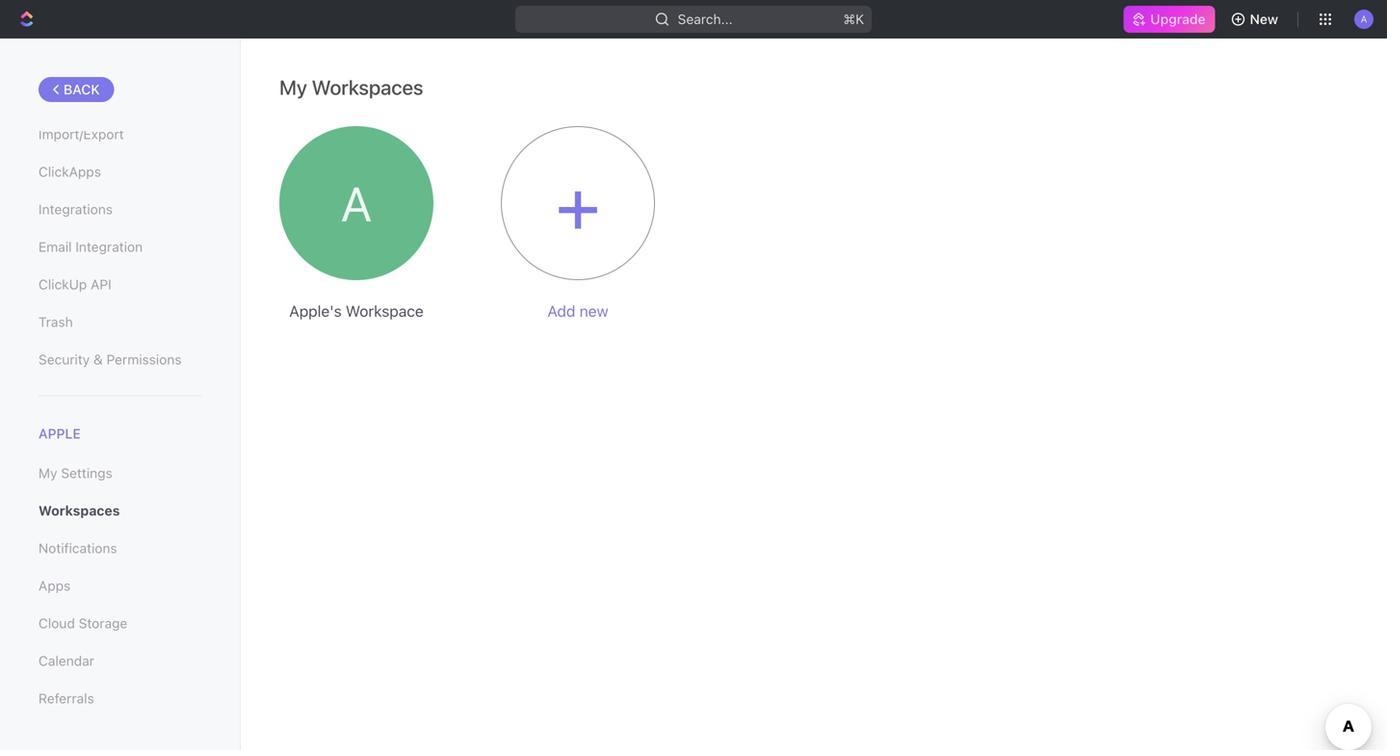Task type: vqa. For each thing, say whether or not it's contained in the screenshot.
Create Space
no



Task type: describe. For each thing, give the bounding box(es) containing it.
upgrade
[[1151, 11, 1206, 27]]

clickup
[[39, 277, 87, 292]]

a inside dropdown button
[[1361, 13, 1368, 24]]

0 vertical spatial workspaces
[[312, 75, 423, 99]]

1 vertical spatial a
[[341, 175, 372, 232]]

my workspaces
[[279, 75, 423, 99]]

clickapps link
[[39, 156, 201, 188]]

workspaces link
[[39, 495, 201, 528]]

add new
[[548, 302, 608, 320]]

my for my settings
[[39, 466, 57, 481]]

storage
[[79, 616, 128, 632]]

notifications link
[[39, 532, 201, 565]]

permissions
[[107, 352, 182, 368]]

cloud
[[39, 616, 75, 632]]

&
[[93, 352, 103, 368]]

my for my workspaces
[[279, 75, 307, 99]]

+
[[555, 158, 601, 249]]

referrals
[[39, 691, 94, 707]]

1 vertical spatial settings
[[61, 466, 112, 481]]

trash
[[39, 314, 73, 330]]

email
[[39, 239, 72, 255]]

trash link
[[39, 306, 201, 339]]

api
[[91, 277, 111, 292]]

clickapps
[[39, 164, 101, 180]]

0 horizontal spatial workspaces
[[39, 503, 120, 519]]

⌘k
[[843, 11, 864, 27]]

back
[[64, 81, 100, 97]]

back link
[[39, 77, 114, 102]]

new
[[1250, 11, 1278, 27]]

settings link
[[329, 194, 384, 213]]

my settings
[[39, 466, 112, 481]]

email integration
[[39, 239, 143, 255]]



Task type: locate. For each thing, give the bounding box(es) containing it.
a button
[[1349, 4, 1380, 35]]

apps
[[39, 578, 71, 594]]

security & permissions
[[39, 352, 182, 368]]

search...
[[678, 11, 733, 27]]

workspaces
[[312, 75, 423, 99], [39, 503, 120, 519]]

referrals link
[[39, 683, 201, 716]]

cloud storage
[[39, 616, 128, 632]]

add
[[548, 302, 576, 320]]

integrations
[[39, 201, 113, 217]]

clickup api link
[[39, 268, 201, 301]]

settings
[[329, 197, 384, 213], [61, 466, 112, 481]]

notifications
[[39, 541, 117, 557]]

email integration link
[[39, 231, 201, 263]]

clickup api
[[39, 277, 111, 292]]

integration
[[75, 239, 143, 255]]

import/export
[[39, 126, 124, 142]]

upgrade link
[[1124, 6, 1215, 33]]

1 vertical spatial workspaces
[[39, 503, 120, 519]]

new button
[[1223, 4, 1290, 35]]

security
[[39, 352, 90, 368]]

apple's
[[289, 302, 342, 320]]

import/export link
[[39, 118, 201, 151]]

1 horizontal spatial settings
[[329, 197, 384, 213]]

1 horizontal spatial a
[[1361, 13, 1368, 24]]

a
[[1361, 13, 1368, 24], [341, 175, 372, 232]]

new
[[580, 302, 608, 320]]

0 vertical spatial settings
[[329, 197, 384, 213]]

1 horizontal spatial workspaces
[[312, 75, 423, 99]]

cloud storage link
[[39, 608, 201, 640]]

integrations link
[[39, 193, 201, 226]]

apps link
[[39, 570, 201, 603]]

workspace
[[346, 302, 424, 320]]

0 vertical spatial a
[[1361, 13, 1368, 24]]

my
[[279, 75, 307, 99], [39, 466, 57, 481]]

apple's workspace
[[289, 302, 424, 320]]

apple
[[39, 426, 81, 442]]

0 horizontal spatial my
[[39, 466, 57, 481]]

calendar
[[39, 653, 94, 669]]

my settings link
[[39, 457, 201, 490]]

1 vertical spatial my
[[39, 466, 57, 481]]

1 horizontal spatial my
[[279, 75, 307, 99]]

calendar link
[[39, 645, 201, 678]]

0 horizontal spatial a
[[341, 175, 372, 232]]

security & permissions link
[[39, 343, 201, 376]]

0 vertical spatial my
[[279, 75, 307, 99]]

0 horizontal spatial settings
[[61, 466, 112, 481]]



